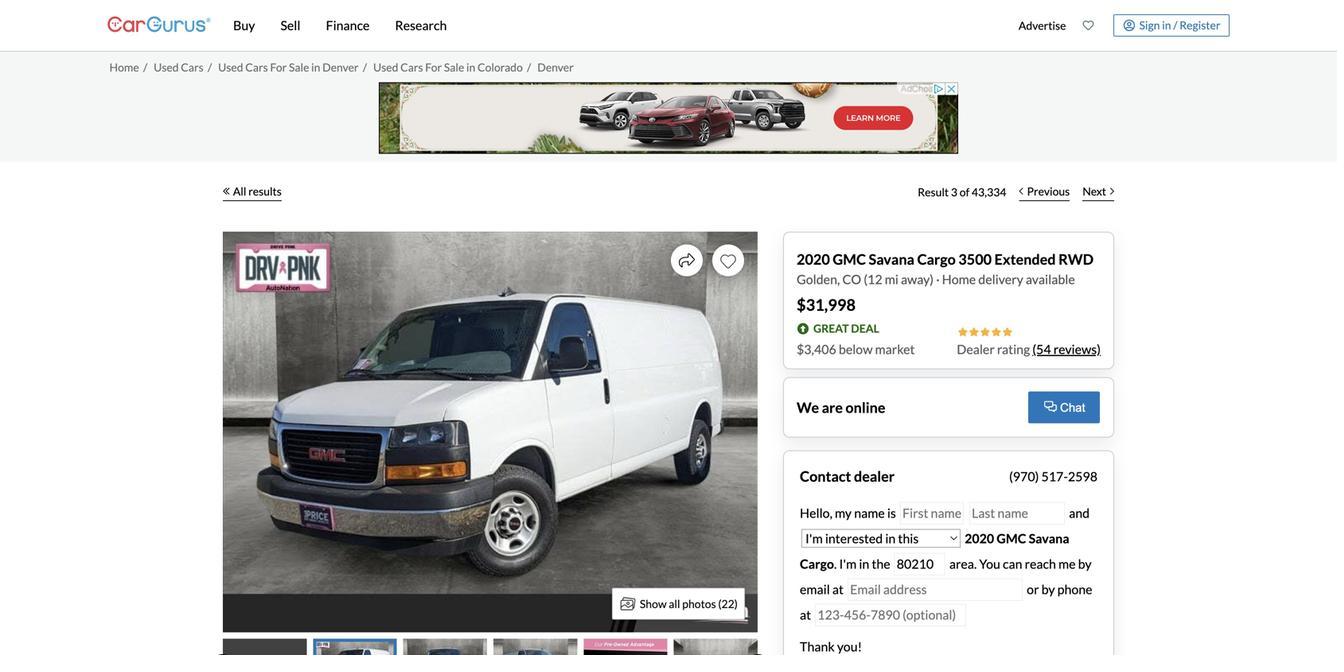 Task type: locate. For each thing, give the bounding box(es) containing it.
3 cars from the left
[[401, 60, 423, 74]]

cargo up email
[[800, 557, 834, 572]]

cars down cargurus logo homepage link link
[[181, 60, 204, 74]]

we
[[797, 399, 819, 417]]

reach
[[1025, 557, 1056, 572]]

gmc inside the 2020 gmc savana cargo 3500 extended rwd golden, co (12 mi away) · home delivery available
[[833, 251, 866, 268]]

used down buy dropdown button on the left
[[218, 60, 243, 74]]

$3,406 below market
[[797, 342, 915, 357]]

cars down buy dropdown button on the left
[[245, 60, 268, 74]]

reviews)
[[1054, 342, 1101, 357]]

1 horizontal spatial 2020
[[965, 531, 994, 547]]

0 vertical spatial at
[[833, 582, 844, 598]]

(12
[[864, 272, 882, 287]]

2020 inside "2020 gmc savana cargo"
[[965, 531, 994, 547]]

delivery
[[978, 272, 1023, 287]]

sign in / register menu item
[[1102, 14, 1230, 37]]

(970) 517-2598
[[1009, 469, 1098, 485]]

(22)
[[718, 598, 738, 611]]

0 horizontal spatial used
[[154, 60, 179, 74]]

research
[[395, 18, 447, 33]]

sell button
[[268, 0, 313, 51]]

1 vertical spatial cargo
[[800, 557, 834, 572]]

savana up mi
[[869, 251, 915, 268]]

0 horizontal spatial home
[[109, 60, 139, 74]]

$31,998
[[797, 296, 856, 315]]

at inside or by phone at
[[800, 608, 811, 623]]

all
[[669, 598, 680, 611]]

extended
[[995, 251, 1056, 268]]

or by phone at
[[800, 582, 1093, 623]]

savana
[[869, 251, 915, 268], [1029, 531, 1070, 547]]

denver
[[323, 60, 359, 74], [538, 60, 574, 74]]

for down sell popup button
[[270, 60, 287, 74]]

0 horizontal spatial savana
[[869, 251, 915, 268]]

for down research dropdown button
[[425, 60, 442, 74]]

at down email
[[800, 608, 811, 623]]

1 horizontal spatial home
[[942, 272, 976, 287]]

517-
[[1042, 469, 1068, 485]]

2020 inside the 2020 gmc savana cargo 3500 extended rwd golden, co (12 mi away) · home delivery available
[[797, 251, 830, 268]]

the
[[872, 557, 890, 572]]

chat button
[[1028, 392, 1100, 424]]

1 vertical spatial home
[[942, 272, 976, 287]]

in left colorado
[[466, 60, 475, 74]]

used down research dropdown button
[[373, 60, 398, 74]]

2020 for 2020 gmc savana cargo
[[965, 531, 994, 547]]

can
[[1003, 557, 1022, 572]]

2 denver from the left
[[538, 60, 574, 74]]

in right 'sign'
[[1162, 18, 1171, 32]]

0 vertical spatial home
[[109, 60, 139, 74]]

0 horizontal spatial cars
[[181, 60, 204, 74]]

vehicle full photo image
[[223, 232, 758, 633]]

0 vertical spatial gmc
[[833, 251, 866, 268]]

denver down finance dropdown button
[[323, 60, 359, 74]]

register
[[1180, 18, 1221, 32]]

gmc up co
[[833, 251, 866, 268]]

2 horizontal spatial cars
[[401, 60, 423, 74]]

gmc for 2020 gmc savana cargo 3500 extended rwd golden, co (12 mi away) · home delivery available
[[833, 251, 866, 268]]

menu bar
[[211, 0, 1010, 51]]

1 vertical spatial gmc
[[997, 531, 1026, 547]]

at
[[833, 582, 844, 598], [800, 608, 811, 623]]

1 horizontal spatial by
[[1078, 557, 1092, 572]]

thank you!
[[800, 640, 862, 655]]

cars
[[181, 60, 204, 74], [245, 60, 268, 74], [401, 60, 423, 74]]

savana inside "2020 gmc savana cargo"
[[1029, 531, 1070, 547]]

1 horizontal spatial denver
[[538, 60, 574, 74]]

2 used from the left
[[218, 60, 243, 74]]

gmc
[[833, 251, 866, 268], [997, 531, 1026, 547]]

for
[[270, 60, 287, 74], [425, 60, 442, 74]]

1 horizontal spatial used
[[218, 60, 243, 74]]

used
[[154, 60, 179, 74], [218, 60, 243, 74], [373, 60, 398, 74]]

contact
[[800, 468, 851, 486]]

0 horizontal spatial gmc
[[833, 251, 866, 268]]

all results
[[233, 185, 282, 198]]

and
[[1067, 506, 1090, 521]]

email
[[800, 582, 830, 598]]

1 horizontal spatial savana
[[1029, 531, 1070, 547]]

2020
[[797, 251, 830, 268], [965, 531, 994, 547]]

at right email
[[833, 582, 844, 598]]

savana for 2020 gmc savana cargo
[[1029, 531, 1070, 547]]

home down cargurus logo homepage link link
[[109, 60, 139, 74]]

0 horizontal spatial 2020
[[797, 251, 830, 268]]

cargo inside "2020 gmc savana cargo"
[[800, 557, 834, 572]]

1 denver from the left
[[323, 60, 359, 74]]

Last name field
[[970, 503, 1065, 525]]

menu
[[1010, 3, 1230, 48]]

my
[[835, 506, 852, 521]]

sale left colorado
[[444, 60, 464, 74]]

gmc inside "2020 gmc savana cargo"
[[997, 531, 1026, 547]]

/ left register
[[1173, 18, 1178, 32]]

2020 up you at bottom right
[[965, 531, 994, 547]]

by inside or by phone at
[[1042, 582, 1055, 598]]

rating
[[997, 342, 1030, 357]]

0 vertical spatial cargo
[[917, 251, 956, 268]]

we are online
[[797, 399, 886, 417]]

First name field
[[900, 503, 964, 525]]

·
[[936, 272, 940, 287]]

sale down sell popup button
[[289, 60, 309, 74]]

sign in / register
[[1139, 18, 1221, 32]]

by
[[1078, 557, 1092, 572], [1042, 582, 1055, 598]]

available
[[1026, 272, 1075, 287]]

sale
[[289, 60, 309, 74], [444, 60, 464, 74]]

gmc up the can
[[997, 531, 1026, 547]]

by right or
[[1042, 582, 1055, 598]]

cargo for 2020 gmc savana cargo 3500 extended rwd golden, co (12 mi away) · home delivery available
[[917, 251, 956, 268]]

0 vertical spatial savana
[[869, 251, 915, 268]]

menu bar containing buy
[[211, 0, 1010, 51]]

0 horizontal spatial cargo
[[800, 557, 834, 572]]

2 for from the left
[[425, 60, 442, 74]]

cargo inside the 2020 gmc savana cargo 3500 extended rwd golden, co (12 mi away) · home delivery available
[[917, 251, 956, 268]]

user icon image
[[1123, 20, 1135, 31]]

0 vertical spatial by
[[1078, 557, 1092, 572]]

denver right colorado
[[538, 60, 574, 74]]

1 used from the left
[[154, 60, 179, 74]]

by right me
[[1078, 557, 1092, 572]]

below
[[839, 342, 873, 357]]

research button
[[382, 0, 460, 51]]

1 vertical spatial 2020
[[965, 531, 994, 547]]

are
[[822, 399, 843, 417]]

/
[[1173, 18, 1178, 32], [143, 60, 147, 74], [208, 60, 212, 74], [363, 60, 367, 74], [527, 60, 531, 74]]

savana up reach
[[1029, 531, 1070, 547]]

dealer rating (54 reviews)
[[957, 342, 1101, 357]]

show all photos (22) link
[[612, 589, 745, 620]]

.
[[834, 557, 837, 572]]

cars down research dropdown button
[[401, 60, 423, 74]]

1 vertical spatial at
[[800, 608, 811, 623]]

used right home link
[[154, 60, 179, 74]]

golden,
[[797, 272, 840, 287]]

savana inside the 2020 gmc savana cargo 3500 extended rwd golden, co (12 mi away) · home delivery available
[[869, 251, 915, 268]]

1 horizontal spatial at
[[833, 582, 844, 598]]

1 vertical spatial savana
[[1029, 531, 1070, 547]]

home right · in the top right of the page
[[942, 272, 976, 287]]

1 horizontal spatial cargo
[[917, 251, 956, 268]]

2 horizontal spatial used
[[373, 60, 398, 74]]

$3,406
[[797, 342, 836, 357]]

0 horizontal spatial at
[[800, 608, 811, 623]]

advertisement region
[[379, 82, 958, 154]]

share image
[[679, 253, 695, 269]]

tab list
[[223, 640, 758, 656]]

cargo up · in the top right of the page
[[917, 251, 956, 268]]

chat
[[1060, 402, 1085, 415]]

or
[[1027, 582, 1039, 598]]

0 horizontal spatial sale
[[289, 60, 309, 74]]

great
[[814, 322, 849, 336]]

1 vertical spatial by
[[1042, 582, 1055, 598]]

2 sale from the left
[[444, 60, 464, 74]]

sign
[[1139, 18, 1160, 32]]

1 horizontal spatial sale
[[444, 60, 464, 74]]

photos
[[682, 598, 716, 611]]

1 horizontal spatial for
[[425, 60, 442, 74]]

2020 up the golden,
[[797, 251, 830, 268]]

0 horizontal spatial for
[[270, 60, 287, 74]]

2020 for 2020 gmc savana cargo 3500 extended rwd golden, co (12 mi away) · home delivery available
[[797, 251, 830, 268]]

0 horizontal spatial by
[[1042, 582, 1055, 598]]

0 horizontal spatial denver
[[323, 60, 359, 74]]

dealer
[[854, 468, 895, 486]]

/ down finance dropdown button
[[363, 60, 367, 74]]

saved cars image
[[1083, 20, 1094, 31]]

1 sale from the left
[[289, 60, 309, 74]]

cargurus logo homepage link link
[[107, 3, 211, 48]]

1 horizontal spatial cars
[[245, 60, 268, 74]]

0 vertical spatial 2020
[[797, 251, 830, 268]]

1 horizontal spatial gmc
[[997, 531, 1026, 547]]

cargurus logo homepage link image
[[107, 3, 211, 48]]



Task type: vqa. For each thing, say whether or not it's contained in the screenshot.
top helping
no



Task type: describe. For each thing, give the bounding box(es) containing it.
/ right colorado
[[527, 60, 531, 74]]

phone
[[1058, 582, 1093, 598]]

menu containing sign in / register
[[1010, 3, 1230, 48]]

in right i'm
[[859, 557, 869, 572]]

finance
[[326, 18, 370, 33]]

show
[[640, 598, 667, 611]]

2020 gmc savana cargo
[[800, 531, 1070, 572]]

area. you can reach me by email at
[[800, 557, 1092, 598]]

rwd
[[1059, 251, 1094, 268]]

Phone (optional) telephone field
[[815, 605, 966, 627]]

buy button
[[220, 0, 268, 51]]

2020 gmc savana cargo 3500 extended rwd golden, co (12 mi away) · home delivery available
[[797, 251, 1094, 287]]

advertise
[[1019, 19, 1066, 32]]

(54
[[1033, 342, 1051, 357]]

area.
[[949, 557, 977, 572]]

advertise link
[[1010, 3, 1075, 48]]

is
[[887, 506, 896, 521]]

co
[[843, 272, 861, 287]]

contact dealer
[[800, 468, 895, 486]]

(54 reviews) button
[[1033, 340, 1101, 359]]

view vehicle photo 4 image
[[494, 640, 577, 656]]

. i'm in the
[[834, 557, 893, 572]]

/ right 'used cars' link
[[208, 60, 212, 74]]

by inside area. you can reach me by email at
[[1078, 557, 1092, 572]]

dealer
[[957, 342, 995, 357]]

market
[[875, 342, 915, 357]]

/ inside menu item
[[1173, 18, 1178, 32]]

in down sell popup button
[[311, 60, 320, 74]]

sell
[[281, 18, 300, 33]]

colorado
[[478, 60, 523, 74]]

results
[[248, 185, 282, 198]]

chevron left image
[[1019, 187, 1023, 195]]

all
[[233, 185, 246, 198]]

i'm
[[839, 557, 857, 572]]

deal
[[851, 322, 880, 336]]

hello,
[[800, 506, 833, 521]]

/ right home link
[[143, 60, 147, 74]]

3500
[[959, 251, 992, 268]]

1 cars from the left
[[181, 60, 204, 74]]

of
[[960, 185, 970, 199]]

result
[[918, 185, 949, 199]]

next
[[1083, 185, 1106, 198]]

view vehicle photo 3 image
[[403, 640, 487, 656]]

online
[[846, 399, 886, 417]]

me
[[1059, 557, 1076, 572]]

chevron right image
[[1110, 187, 1114, 195]]

previous
[[1027, 185, 1070, 198]]

chat image
[[1044, 402, 1057, 413]]

2 cars from the left
[[245, 60, 268, 74]]

(970)
[[1009, 469, 1039, 485]]

used cars for sale in colorado link
[[373, 60, 523, 74]]

Email address email field
[[848, 579, 1023, 602]]

Zip code field
[[894, 554, 945, 576]]

view vehicle photo 6 image
[[674, 640, 758, 656]]

used cars link
[[154, 60, 204, 74]]

sign in / register link
[[1114, 14, 1230, 37]]

buy
[[233, 18, 255, 33]]

2598
[[1068, 469, 1098, 485]]

1 for from the left
[[270, 60, 287, 74]]

in inside menu item
[[1162, 18, 1171, 32]]

name
[[854, 506, 885, 521]]

you!
[[837, 640, 862, 655]]

3
[[951, 185, 958, 199]]

hello, my name is
[[800, 506, 899, 521]]

cargo for 2020 gmc savana cargo
[[800, 557, 834, 572]]

mi
[[885, 272, 899, 287]]

view vehicle photo 2 image
[[313, 640, 397, 656]]

home inside the 2020 gmc savana cargo 3500 extended rwd golden, co (12 mi away) · home delivery available
[[942, 272, 976, 287]]

away)
[[901, 272, 934, 287]]

show all photos (22)
[[640, 598, 738, 611]]

all results link
[[223, 175, 282, 210]]

great deal
[[814, 322, 880, 336]]

result 3 of 43,334
[[918, 185, 1007, 199]]

view vehicle photo 1 image
[[223, 640, 307, 656]]

43,334
[[972, 185, 1007, 199]]

at inside area. you can reach me by email at
[[833, 582, 844, 598]]

3 used from the left
[[373, 60, 398, 74]]

used cars for sale in denver link
[[218, 60, 359, 74]]

next link
[[1076, 175, 1121, 210]]

gmc for 2020 gmc savana cargo
[[997, 531, 1026, 547]]

previous link
[[1013, 175, 1076, 210]]

chevron double left image
[[223, 187, 230, 195]]

thank
[[800, 640, 835, 655]]

savana for 2020 gmc savana cargo 3500 extended rwd golden, co (12 mi away) · home delivery available
[[869, 251, 915, 268]]

finance button
[[313, 0, 382, 51]]

you
[[979, 557, 1001, 572]]

view vehicle photo 5 image
[[584, 640, 668, 656]]

home link
[[109, 60, 139, 74]]

home / used cars / used cars for sale in denver / used cars for sale in colorado / denver
[[109, 60, 574, 74]]



